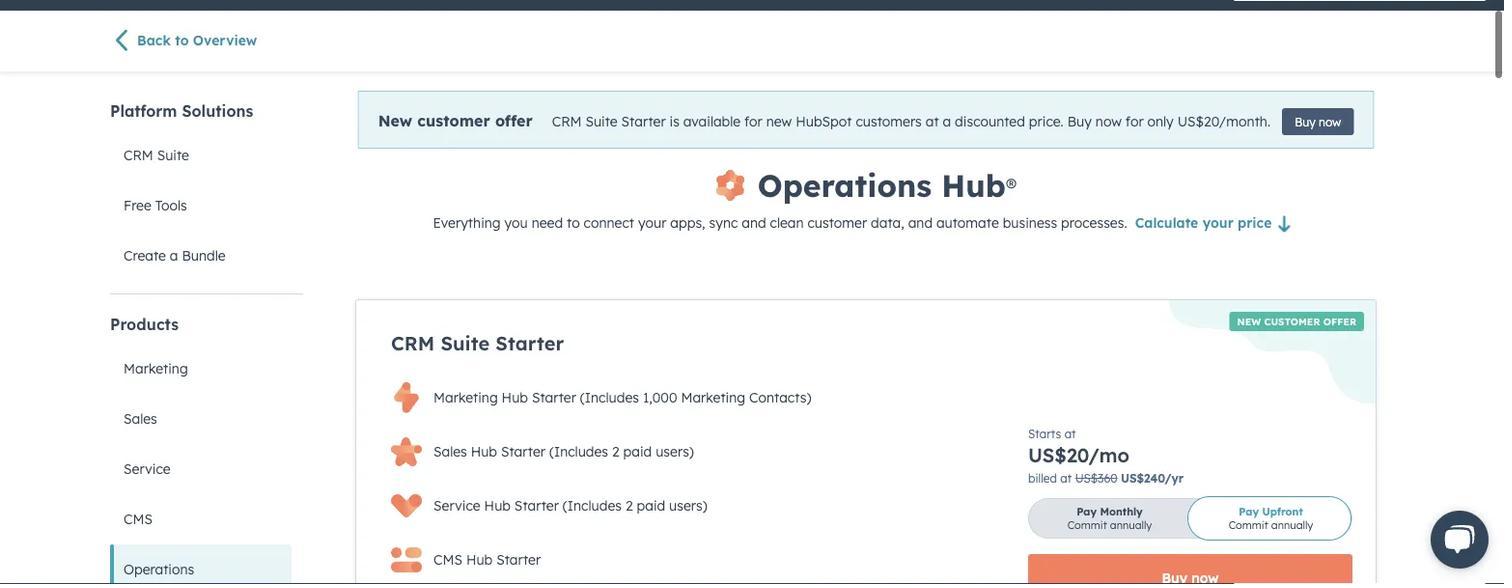 Task type: vqa. For each thing, say whether or not it's contained in the screenshot.
second for from left
yes



Task type: locate. For each thing, give the bounding box(es) containing it.
your left apps,
[[638, 214, 667, 231]]

0 horizontal spatial and
[[742, 214, 767, 231]]

(includes up service hub starter (includes 2 paid users)
[[549, 443, 609, 460]]

customer
[[418, 111, 490, 131], [808, 214, 867, 231]]

0 horizontal spatial cms
[[124, 511, 153, 528]]

processes.
[[1062, 214, 1128, 231]]

operations inside "operations" "link"
[[124, 561, 194, 578]]

buy right /month.
[[1295, 114, 1316, 129]]

1 vertical spatial operations
[[124, 561, 194, 578]]

0 vertical spatial a
[[943, 113, 952, 130]]

create a bundle
[[124, 247, 226, 264]]

operations hub main content
[[355, 91, 1377, 584]]

0 vertical spatial 2
[[612, 443, 620, 460]]

2
[[612, 443, 620, 460], [626, 497, 633, 514]]

1 vertical spatial crm
[[124, 147, 153, 164]]

suite inside the platform solutions "element"
[[157, 147, 189, 164]]

1 vertical spatial service
[[434, 497, 481, 514]]

offer
[[495, 111, 533, 131]]

hub for marketing
[[502, 389, 528, 406]]

1 vertical spatial suite
[[157, 147, 189, 164]]

1 horizontal spatial operations
[[758, 166, 932, 205]]

new
[[767, 113, 792, 130]]

users) for service hub starter (includes 2 paid users)
[[669, 497, 708, 514]]

apps,
[[671, 214, 706, 231]]

2 down sales hub starter (includes 2 paid users)
[[626, 497, 633, 514]]

service down the sales link
[[124, 461, 171, 478]]

1 vertical spatial 2
[[626, 497, 633, 514]]

sales link
[[110, 394, 292, 444]]

us$240
[[1121, 471, 1165, 485]]

for left only
[[1126, 113, 1144, 130]]

1 horizontal spatial buy
[[1295, 114, 1316, 129]]

starter inside new customer offer crm suite starter
[[496, 331, 564, 355]]

2 pay from the left
[[1239, 505, 1260, 519]]

suite inside new customer offer crm suite starter
[[441, 331, 490, 355]]

data,
[[871, 214, 905, 231]]

starter for cms
[[497, 551, 541, 568]]

2 vertical spatial crm
[[391, 331, 435, 355]]

0 horizontal spatial annually
[[1111, 519, 1153, 532]]

us$20 right only
[[1178, 113, 1219, 130]]

1 vertical spatial to
[[567, 214, 580, 231]]

2 vertical spatial (includes
[[563, 497, 622, 514]]

service hub starter (includes 2 paid users)
[[434, 497, 708, 514]]

is
[[670, 113, 680, 130]]

for left new
[[745, 113, 763, 130]]

annually
[[1111, 519, 1153, 532], [1272, 519, 1314, 532]]

to right the back
[[175, 32, 189, 49]]

customers
[[856, 113, 922, 130]]

suite
[[586, 113, 618, 130], [157, 147, 189, 164], [441, 331, 490, 355]]

1 vertical spatial customer
[[808, 214, 867, 231]]

starter for service
[[515, 497, 559, 514]]

0 horizontal spatial sales
[[124, 410, 157, 427]]

2 vertical spatial at
[[1061, 471, 1072, 485]]

2 annually from the left
[[1272, 519, 1314, 532]]

starter
[[622, 113, 666, 130], [496, 331, 564, 355], [532, 389, 577, 406], [501, 443, 546, 460], [515, 497, 559, 514], [497, 551, 541, 568]]

at right customers
[[926, 113, 939, 130]]

pay for pay upfront
[[1239, 505, 1260, 519]]

0 horizontal spatial for
[[745, 113, 763, 130]]

clean
[[770, 214, 804, 231]]

a inside main content
[[943, 113, 952, 130]]

pay inside 'pay upfront commit annually'
[[1239, 505, 1260, 519]]

service
[[124, 461, 171, 478], [434, 497, 481, 514]]

platform solutions
[[110, 101, 253, 121]]

1 horizontal spatial annually
[[1272, 519, 1314, 532]]

(includes
[[580, 389, 639, 406], [549, 443, 609, 460], [563, 497, 622, 514]]

paid
[[624, 443, 652, 460], [637, 497, 666, 514]]

commit inside pay monthly commit annually
[[1068, 519, 1108, 532]]

0 horizontal spatial us$20
[[1029, 443, 1089, 467]]

buy right price.
[[1068, 113, 1092, 130]]

0 vertical spatial (includes
[[580, 389, 639, 406]]

0 horizontal spatial a
[[170, 247, 178, 264]]

0 vertical spatial crm
[[552, 113, 582, 130]]

0 horizontal spatial customer
[[418, 111, 490, 131]]

pay inside pay monthly commit annually
[[1077, 505, 1097, 519]]

1 commit from the left
[[1068, 519, 1108, 532]]

(includes left 1,000
[[580, 389, 639, 406]]

0 horizontal spatial 2
[[612, 443, 620, 460]]

0 horizontal spatial pay
[[1077, 505, 1097, 519]]

1 vertical spatial sales
[[434, 443, 467, 460]]

0 vertical spatial operations
[[758, 166, 932, 205]]

1 vertical spatial a
[[170, 247, 178, 264]]

0 horizontal spatial crm
[[124, 147, 153, 164]]

products element
[[110, 314, 303, 584]]

customer right "new"
[[418, 111, 490, 131]]

0 vertical spatial at
[[926, 113, 939, 130]]

now inside button
[[1319, 114, 1342, 129]]

crm suite link
[[110, 130, 292, 181]]

sales
[[124, 410, 157, 427], [434, 443, 467, 460]]

a right create on the left
[[170, 247, 178, 264]]

2 vertical spatial suite
[[441, 331, 490, 355]]

back
[[137, 32, 171, 49]]

/yr
[[1165, 471, 1184, 485]]

crm for crm suite
[[124, 147, 153, 164]]

2 horizontal spatial suite
[[586, 113, 618, 130]]

1 horizontal spatial crm
[[391, 331, 435, 355]]

hub
[[942, 166, 1006, 205], [502, 389, 528, 406], [471, 443, 497, 460], [484, 497, 511, 514], [466, 551, 493, 568]]

1 horizontal spatial your
[[1203, 214, 1234, 231]]

hub for service
[[484, 497, 511, 514]]

your
[[638, 214, 667, 231], [1203, 214, 1234, 231]]

operations link
[[110, 545, 292, 584]]

0 horizontal spatial your
[[638, 214, 667, 231]]

and right data,
[[909, 214, 933, 231]]

pay left upfront
[[1239, 505, 1260, 519]]

and
[[742, 214, 767, 231], [909, 214, 933, 231]]

and right the sync
[[742, 214, 767, 231]]

us$20
[[1178, 113, 1219, 130], [1029, 443, 1089, 467]]

pay left monthly
[[1077, 505, 1097, 519]]

cms
[[124, 511, 153, 528], [434, 551, 463, 568]]

marketing
[[124, 360, 188, 377], [434, 389, 498, 406], [681, 389, 746, 406]]

operations inside operations hub main content
[[758, 166, 932, 205]]

to
[[175, 32, 189, 49], [567, 214, 580, 231]]

1 for from the left
[[745, 113, 763, 130]]

billed
[[1029, 471, 1058, 485]]

(includes down sales hub starter (includes 2 paid users)
[[563, 497, 622, 514]]

back to overview button
[[110, 28, 303, 55]]

for
[[745, 113, 763, 130], [1126, 113, 1144, 130]]

1 horizontal spatial commit
[[1229, 519, 1269, 532]]

commit
[[1068, 519, 1108, 532], [1229, 519, 1269, 532]]

cms inside cms link
[[124, 511, 153, 528]]

1 horizontal spatial a
[[943, 113, 952, 130]]

0 horizontal spatial marketing
[[124, 360, 188, 377]]

1 horizontal spatial us$20
[[1178, 113, 1219, 130]]

crm
[[552, 113, 582, 130], [124, 147, 153, 164], [391, 331, 435, 355]]

users) for sales hub starter (includes 2 paid users)
[[656, 443, 694, 460]]

1 horizontal spatial 2
[[626, 497, 633, 514]]

0 horizontal spatial service
[[124, 461, 171, 478]]

0 horizontal spatial commit
[[1068, 519, 1108, 532]]

at right billed
[[1061, 471, 1072, 485]]

1 horizontal spatial suite
[[441, 331, 490, 355]]

0 vertical spatial to
[[175, 32, 189, 49]]

customer
[[1265, 315, 1321, 327]]

1 vertical spatial (includes
[[549, 443, 609, 460]]

annually inside 'pay upfront commit annually'
[[1272, 519, 1314, 532]]

operations down cms link
[[124, 561, 194, 578]]

0 horizontal spatial to
[[175, 32, 189, 49]]

you
[[505, 214, 528, 231]]

free tools
[[124, 197, 187, 214]]

1 horizontal spatial service
[[434, 497, 481, 514]]

paid for service hub starter (includes 2 paid users)
[[637, 497, 666, 514]]

1 horizontal spatial for
[[1126, 113, 1144, 130]]

2 for sales hub starter (includes 2 paid users)
[[612, 443, 620, 460]]

pay
[[1077, 505, 1097, 519], [1239, 505, 1260, 519]]

sales hub starter (includes 2 paid users)
[[434, 443, 694, 460]]

1 your from the left
[[638, 214, 667, 231]]

1 horizontal spatial and
[[909, 214, 933, 231]]

(includes for service
[[563, 497, 622, 514]]

hubspot
[[796, 113, 852, 130]]

sync
[[709, 214, 738, 231]]

2 and from the left
[[909, 214, 933, 231]]

cms hub starter
[[434, 551, 541, 568]]

2 down "marketing hub starter (includes 1,000 marketing contacts)"
[[612, 443, 620, 460]]

®
[[1006, 172, 1017, 199]]

0 vertical spatial service
[[124, 461, 171, 478]]

now right /month.
[[1319, 114, 1342, 129]]

at
[[926, 113, 939, 130], [1065, 426, 1076, 441], [1061, 471, 1072, 485]]

1 horizontal spatial cms
[[434, 551, 463, 568]]

buy
[[1068, 113, 1092, 130], [1295, 114, 1316, 129]]

0 horizontal spatial suite
[[157, 147, 189, 164]]

0 vertical spatial sales
[[124, 410, 157, 427]]

service for service
[[124, 461, 171, 478]]

0 vertical spatial paid
[[624, 443, 652, 460]]

platform
[[110, 101, 177, 121]]

1 vertical spatial paid
[[637, 497, 666, 514]]

0 horizontal spatial buy
[[1068, 113, 1092, 130]]

1 horizontal spatial marketing
[[434, 389, 498, 406]]

service inside products "element"
[[124, 461, 171, 478]]

users)
[[656, 443, 694, 460], [669, 497, 708, 514]]

1 annually from the left
[[1111, 519, 1153, 532]]

at right starts
[[1065, 426, 1076, 441]]

buy now
[[1295, 114, 1342, 129]]

2 your from the left
[[1203, 214, 1234, 231]]

price
[[1238, 214, 1272, 231]]

2 horizontal spatial crm
[[552, 113, 582, 130]]

0 vertical spatial suite
[[586, 113, 618, 130]]

1 vertical spatial us$20
[[1029, 443, 1089, 467]]

2 for service hub starter (includes 2 paid users)
[[626, 497, 633, 514]]

1 horizontal spatial pay
[[1239, 505, 1260, 519]]

paid for sales hub starter (includes 2 paid users)
[[624, 443, 652, 460]]

marketing inside products "element"
[[124, 360, 188, 377]]

crm inside the platform solutions "element"
[[124, 147, 153, 164]]

operations up data,
[[758, 166, 932, 205]]

1 horizontal spatial to
[[567, 214, 580, 231]]

marketing for marketing hub starter (includes 1,000 marketing contacts)
[[434, 389, 498, 406]]

now left only
[[1096, 113, 1122, 130]]

offer
[[1324, 315, 1357, 327]]

1 vertical spatial users)
[[669, 497, 708, 514]]

chat widget region
[[1400, 492, 1505, 584]]

cms inside operations hub main content
[[434, 551, 463, 568]]

to right need
[[567, 214, 580, 231]]

annually inside pay monthly commit annually
[[1111, 519, 1153, 532]]

a
[[943, 113, 952, 130], [170, 247, 178, 264]]

a left discounted
[[943, 113, 952, 130]]

us$20 down starts
[[1029, 443, 1089, 467]]

1 horizontal spatial sales
[[434, 443, 467, 460]]

1 horizontal spatial now
[[1319, 114, 1342, 129]]

to inside operations hub main content
[[567, 214, 580, 231]]

sales inside products "element"
[[124, 410, 157, 427]]

commit inside 'pay upfront commit annually'
[[1229, 519, 1269, 532]]

0 vertical spatial users)
[[656, 443, 694, 460]]

service inside operations hub main content
[[434, 497, 481, 514]]

your left the price
[[1203, 214, 1234, 231]]

service up cms hub starter
[[434, 497, 481, 514]]

2 commit from the left
[[1229, 519, 1269, 532]]

0 vertical spatial cms
[[124, 511, 153, 528]]

1 pay from the left
[[1077, 505, 1097, 519]]

operations
[[758, 166, 932, 205], [124, 561, 194, 578]]

sales inside operations hub main content
[[434, 443, 467, 460]]

sales for sales
[[124, 410, 157, 427]]

1 vertical spatial cms
[[434, 551, 463, 568]]

0 horizontal spatial operations
[[124, 561, 194, 578]]

customer left data,
[[808, 214, 867, 231]]

now
[[1096, 113, 1122, 130], [1319, 114, 1342, 129]]

1 horizontal spatial customer
[[808, 214, 867, 231]]

tools
[[155, 197, 187, 214]]



Task type: describe. For each thing, give the bounding box(es) containing it.
automate
[[937, 214, 999, 231]]

free tools link
[[110, 181, 292, 231]]

commit for pay upfront
[[1229, 519, 1269, 532]]

/mo
[[1089, 443, 1130, 467]]

marketing hub starter (includes 1,000 marketing contacts)
[[434, 389, 812, 406]]

sales for sales hub starter (includes 2 paid users)
[[434, 443, 467, 460]]

suite for crm suite starter is available for new hubspot customers at a discounted price. buy now for only us$20 /month.
[[586, 113, 618, 130]]

cms for cms hub starter
[[434, 551, 463, 568]]

service link
[[110, 444, 292, 495]]

2 for from the left
[[1126, 113, 1144, 130]]

marketing for marketing
[[124, 360, 188, 377]]

connect
[[584, 214, 635, 231]]

back to overview
[[137, 32, 257, 49]]

operations for operations
[[124, 561, 194, 578]]

(includes for sales
[[549, 443, 609, 460]]

new customer offer
[[378, 111, 533, 131]]

0 vertical spatial us$20
[[1178, 113, 1219, 130]]

starts at us$20 /mo billed at us$360 us$240 /yr
[[1029, 426, 1184, 485]]

crm inside new customer offer crm suite starter
[[391, 331, 435, 355]]

new customer offer crm suite starter
[[391, 315, 1357, 355]]

(includes for marketing
[[580, 389, 639, 406]]

need
[[532, 214, 563, 231]]

everything
[[433, 214, 501, 231]]

1 and from the left
[[742, 214, 767, 231]]

us$20 inside starts at us$20 /mo billed at us$360 us$240 /yr
[[1029, 443, 1089, 467]]

pay upfront commit annually
[[1229, 505, 1314, 532]]

overview
[[193, 32, 257, 49]]

buy inside button
[[1295, 114, 1316, 129]]

starter for crm
[[622, 113, 666, 130]]

solutions
[[182, 101, 253, 121]]

0 horizontal spatial now
[[1096, 113, 1122, 130]]

calculate your price
[[1135, 214, 1272, 231]]

2 horizontal spatial marketing
[[681, 389, 746, 406]]

a inside "element"
[[170, 247, 178, 264]]

pay for pay monthly
[[1077, 505, 1097, 519]]

starts
[[1029, 426, 1062, 441]]

starter for marketing
[[532, 389, 577, 406]]

starter for sales
[[501, 443, 546, 460]]

cms for cms
[[124, 511, 153, 528]]

hub for operations
[[942, 166, 1006, 205]]

1,000
[[643, 389, 678, 406]]

business
[[1003, 214, 1058, 231]]

0 vertical spatial customer
[[418, 111, 490, 131]]

commit for pay monthly
[[1068, 519, 1108, 532]]

upfront
[[1263, 505, 1304, 519]]

hub for sales
[[471, 443, 497, 460]]

new
[[378, 111, 413, 131]]

to inside back to overview button
[[175, 32, 189, 49]]

service for service hub starter (includes 2 paid users)
[[434, 497, 481, 514]]

discounted
[[955, 113, 1026, 130]]

calculate your price button
[[1135, 214, 1299, 232]]

crm for crm suite starter is available for new hubspot customers at a discounted price. buy now for only us$20 /month.
[[552, 113, 582, 130]]

monthly
[[1101, 505, 1143, 519]]

contacts)
[[750, 389, 812, 406]]

only
[[1148, 113, 1174, 130]]

suite for crm suite
[[157, 147, 189, 164]]

annually for pay upfront
[[1272, 519, 1314, 532]]

cms link
[[110, 495, 292, 545]]

bundle
[[182, 247, 226, 264]]

products
[[110, 315, 179, 334]]

hub for cms
[[466, 551, 493, 568]]

everything you need to connect your apps, sync and clean customer data, and automate business processes.
[[433, 214, 1128, 231]]

us$360
[[1076, 471, 1118, 485]]

your inside button
[[1203, 214, 1234, 231]]

create
[[124, 247, 166, 264]]

operations hub ®
[[758, 166, 1017, 205]]

calculate
[[1135, 214, 1199, 231]]

annually for pay monthly
[[1111, 519, 1153, 532]]

operations for operations hub ®
[[758, 166, 932, 205]]

platform solutions element
[[110, 100, 303, 281]]

new
[[1238, 315, 1262, 327]]

buy now button
[[1283, 108, 1354, 135]]

crm suite
[[124, 147, 189, 164]]

available
[[684, 113, 741, 130]]

marketing link
[[110, 344, 292, 394]]

pay monthly commit annually
[[1068, 505, 1153, 532]]

free
[[124, 197, 151, 214]]

create a bundle link
[[110, 231, 292, 281]]

/month.
[[1219, 113, 1271, 130]]

1 vertical spatial at
[[1065, 426, 1076, 441]]

price.
[[1029, 113, 1064, 130]]

crm suite starter is available for new hubspot customers at a discounted price. buy now for only us$20 /month.
[[552, 113, 1271, 130]]



